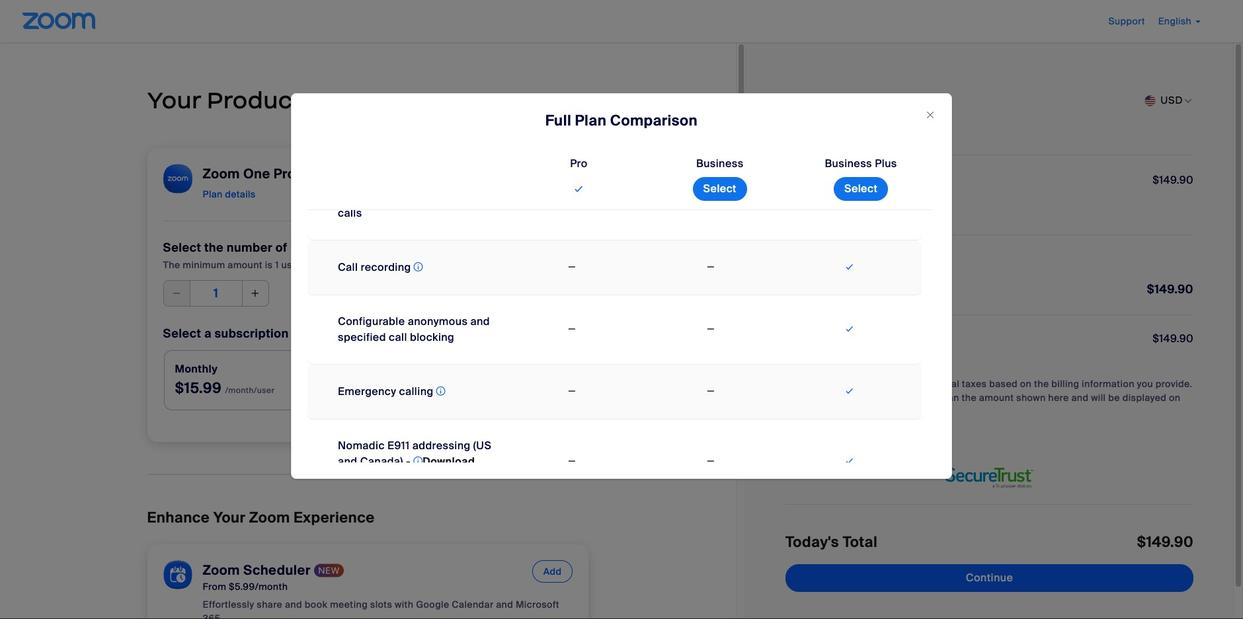 Task type: describe. For each thing, give the bounding box(es) containing it.
learn more about call recording image
[[414, 262, 423, 272]]

invoice.
[[808, 406, 843, 418]]

next charge date dec 8, 2024
[[786, 349, 922, 360]]

(us
[[473, 439, 491, 453]]

billed
[[814, 332, 844, 346]]

learn more about nomadic e911 addressing (us and canada) - image
[[413, 457, 423, 466]]

book
[[305, 599, 327, 611]]

today's
[[786, 533, 839, 552]]

one for zoom one pro plan details
[[243, 165, 270, 183]]

zoom one pro plan details
[[203, 165, 296, 200]]

you
[[1137, 378, 1153, 390]]

blocking
[[410, 330, 454, 344]]

download the data sheet
[[338, 455, 475, 484]]

close image
[[925, 109, 936, 120]]

business for business
[[696, 156, 744, 170]]

be down subject
[[883, 392, 895, 404]]

calendar
[[452, 599, 494, 611]]

with
[[395, 599, 414, 611]]

sheet
[[385, 471, 417, 484]]

annual subscription
[[786, 206, 878, 218]]

zoom for zoom one pro
[[786, 173, 819, 188]]

a
[[204, 326, 212, 342]]

pro selected image
[[573, 177, 585, 201]]

business plus
[[825, 156, 897, 170]]

the inside select the number of users "application"
[[204, 240, 224, 256]]

plus
[[875, 156, 897, 170]]

total
[[843, 533, 878, 552]]

share
[[257, 599, 283, 611]]

next
[[786, 349, 807, 360]]

effortlessly
[[203, 599, 254, 611]]

data
[[358, 471, 383, 484]]

provide.
[[1156, 378, 1193, 390]]

specified
[[338, 330, 386, 344]]

shown
[[1017, 392, 1046, 404]]

cycle
[[292, 326, 323, 342]]

checkout
[[536, 94, 589, 106]]

e911
[[388, 439, 410, 453]]

displayed
[[1123, 392, 1167, 404]]

hoc
[[389, 190, 408, 204]]

download
[[423, 455, 475, 469]]

3 included image from the top
[[844, 453, 855, 469]]

plan inside dialog
[[575, 111, 607, 130]]

breadcrumb navigation
[[443, 94, 589, 106]]

from
[[203, 582, 226, 594]]

enhance your zoom experience
[[147, 509, 375, 528]]

than
[[939, 392, 959, 404]]

way
[[349, 190, 370, 204]]

0 vertical spatial charge
[[810, 349, 842, 360]]

3-
[[338, 190, 349, 204]]

checkout link
[[536, 94, 589, 106]]

$5.99/month
[[229, 582, 288, 594]]

and inside your purchase may be subject to local taxes based on the billing information you provide. the final charge may be different than the amount shown here and will be displayed on your invoice.
[[1072, 392, 1089, 404]]

0 horizontal spatial your products
[[147, 86, 317, 115]]

anonymous
[[408, 314, 468, 328]]

continue
[[966, 571, 1013, 585]]

total billed annually
[[786, 332, 893, 346]]

zoom one image
[[163, 164, 192, 194]]

based
[[989, 378, 1018, 390]]

be down information
[[1109, 392, 1120, 404]]

today's total
[[786, 533, 878, 552]]

other
[[344, 260, 369, 272]]

1 horizontal spatial subscription
[[820, 206, 878, 218]]

order summary
[[786, 90, 927, 111]]

zoom one pro select the number of users 1 decrease image
[[171, 284, 182, 303]]

be left subject
[[875, 378, 887, 390]]

order
[[786, 90, 836, 111]]

date
[[844, 349, 865, 360]]

select button for business
[[693, 177, 747, 201]]

and inside configurable anonymous and specified call blocking
[[471, 314, 490, 328]]

microsoft
[[516, 599, 559, 611]]

from $5.99/month
[[203, 582, 288, 594]]

download the data sheet link
[[338, 455, 475, 484]]

to
[[926, 378, 935, 390]]

select a subscription cycle
[[163, 326, 323, 342]]

configurable anonymous and specified call blocking
[[338, 314, 490, 344]]

nomadic e911 addressing (us and canada) -
[[338, 439, 491, 469]]

nomadic e911 addressing (us and canada) - application
[[338, 439, 491, 469]]

dec
[[867, 349, 885, 360]]

zoom one pro select the number of users 1 increase image
[[250, 284, 261, 303]]

full plan comparison dialog
[[291, 93, 952, 505]]

1
[[275, 259, 279, 271]]

your inside your purchase may be subject to local taxes based on the billing information you provide. the final charge may be different than the amount shown here and will be displayed on your invoice.
[[786, 378, 806, 390]]

the down the taxes
[[962, 392, 977, 404]]

one for zoom one pro
[[822, 173, 847, 188]]

annual
[[786, 206, 817, 218]]

zoom one pro plan image
[[557, 165, 567, 184]]

will
[[1091, 392, 1106, 404]]

add
[[786, 252, 804, 264]]

subject
[[889, 378, 923, 390]]

support
[[1109, 15, 1145, 27]]

zoom for zoom one pro plan details
[[203, 165, 240, 183]]

3-way ad hoc conference calls
[[338, 190, 470, 220]]



Task type: vqa. For each thing, say whether or not it's contained in the screenshot.
the pictures
no



Task type: locate. For each thing, give the bounding box(es) containing it.
and right the calendar
[[496, 599, 513, 611]]

calling
[[399, 385, 434, 398]]

1 business from the left
[[696, 156, 744, 170]]

pro for zoom one pro
[[850, 173, 870, 188]]

charge down purchase
[[827, 392, 859, 404]]

the up shown
[[1034, 378, 1049, 390]]

new image
[[314, 564, 344, 578]]

code
[[845, 252, 869, 264]]

select
[[703, 182, 737, 195], [844, 182, 878, 195], [163, 240, 201, 256], [163, 326, 201, 342]]

of
[[276, 240, 287, 256]]

the
[[163, 259, 180, 271], [786, 392, 803, 404]]

subscription
[[820, 206, 878, 218], [215, 326, 289, 342]]

1 vertical spatial on
[[1169, 392, 1181, 404]]

1 vertical spatial plan
[[203, 188, 223, 200]]

1 horizontal spatial on
[[1169, 392, 1181, 404]]

2 horizontal spatial pro
[[850, 173, 870, 188]]

1 select button from the left
[[693, 177, 747, 201]]

enhance
[[147, 509, 210, 528]]

and left book on the left bottom of the page
[[285, 599, 302, 611]]

effortlessly share and book meeting slots with google calendar and microsoft 365
[[203, 599, 559, 620]]

amount inside your purchase may be subject to local taxes based on the billing information you provide. the final charge may be different than the amount shown here and will be displayed on your invoice.
[[979, 392, 1014, 404]]

365
[[203, 613, 221, 620]]

the
[[204, 240, 224, 256], [1034, 378, 1049, 390], [962, 392, 977, 404], [338, 471, 355, 484]]

0 vertical spatial included image
[[844, 259, 855, 275]]

the minimum amount is 1 user. explore other plans
[[163, 259, 397, 272]]

0 horizontal spatial plan
[[203, 188, 223, 200]]

application
[[308, 142, 942, 505]]

-
[[406, 455, 411, 469]]

plan left details
[[203, 188, 223, 200]]

2 included image from the top
[[844, 321, 855, 337]]

1 horizontal spatial products
[[470, 94, 520, 106]]

charge inside your purchase may be subject to local taxes based on the billing information you provide. the final charge may be different than the amount shown here and will be displayed on your invoice.
[[827, 392, 859, 404]]

on down the provide.
[[1169, 392, 1181, 404]]

conference
[[411, 190, 470, 204]]

canada)
[[360, 455, 403, 469]]

emergency calling application
[[338, 385, 445, 398]]

amount
[[228, 259, 263, 271], [979, 392, 1014, 404]]

one up the annual subscription
[[822, 173, 847, 188]]

1 vertical spatial included image
[[844, 321, 855, 337]]

included image
[[844, 197, 855, 213], [844, 321, 855, 337]]

0 horizontal spatial the
[[163, 259, 180, 271]]

products
[[207, 86, 317, 115], [470, 94, 520, 106]]

charge
[[810, 349, 842, 360], [827, 392, 859, 404]]

plan
[[575, 111, 607, 130], [203, 188, 223, 200]]

1 vertical spatial may
[[862, 392, 881, 404]]

support link
[[1109, 15, 1145, 27]]

your
[[786, 406, 805, 418]]

addressing
[[412, 439, 471, 453]]

users
[[290, 240, 323, 256]]

the inside download the data sheet
[[338, 471, 355, 484]]

scheduler
[[243, 562, 311, 580]]

0 vertical spatial the
[[163, 259, 180, 271]]

0 vertical spatial amount
[[228, 259, 263, 271]]

included image up next charge date dec 8, 2024
[[844, 321, 855, 337]]

explore
[[307, 260, 342, 272]]

1 included image from the top
[[844, 259, 855, 275]]

add coupon code button
[[786, 251, 869, 265]]

different
[[897, 392, 936, 404]]

and inside nomadic e911 addressing (us and canada) -
[[338, 455, 357, 469]]

call
[[338, 260, 358, 274]]

on
[[1020, 378, 1032, 390], [1169, 392, 1181, 404]]

business for business plus
[[825, 156, 872, 170]]

here
[[1048, 392, 1069, 404]]

may down date
[[854, 378, 873, 390]]

1 included image from the top
[[844, 197, 855, 213]]

0 horizontal spatial products
[[207, 86, 317, 115]]

and right anonymous
[[471, 314, 490, 328]]

zoom up "annual"
[[786, 173, 819, 188]]

emergency calling
[[338, 385, 434, 398]]

1 vertical spatial total
[[786, 332, 811, 346]]

1 horizontal spatial business
[[825, 156, 872, 170]]

final
[[805, 392, 825, 404]]

zoom one pro Select the number of users text field
[[163, 281, 269, 307]]

select button
[[693, 177, 747, 201], [834, 177, 888, 201]]

pro inside zoom one pro plan details
[[274, 165, 296, 183]]

1 horizontal spatial amount
[[979, 392, 1014, 404]]

on up shown
[[1020, 378, 1032, 390]]

billing
[[1052, 378, 1080, 390]]

2 included image from the top
[[844, 383, 855, 399]]

1 total from the top
[[786, 282, 815, 298]]

2 vertical spatial included image
[[844, 453, 855, 469]]

full plan comparison
[[545, 111, 698, 130]]

call recording
[[338, 260, 411, 274]]

zoom up scheduler on the left bottom of page
[[249, 509, 290, 528]]

2024
[[899, 349, 922, 360]]

select the number of users application
[[163, 240, 338, 258]]

plan right full
[[575, 111, 607, 130]]

1 vertical spatial subscription
[[215, 326, 289, 342]]

select the number of users
[[163, 240, 326, 256]]

included image for 3-way ad hoc conference calls
[[844, 197, 855, 213]]

0 vertical spatial included image
[[844, 197, 855, 213]]

plan inside zoom one pro plan details
[[203, 188, 223, 200]]

english
[[1158, 15, 1192, 27]]

1 vertical spatial included image
[[844, 383, 855, 399]]

plans
[[371, 260, 397, 272]]

0 horizontal spatial on
[[1020, 378, 1032, 390]]

call recording application
[[338, 260, 423, 274]]

english link
[[1158, 15, 1201, 27]]

amount down based
[[979, 392, 1014, 404]]

zoom scheduler
[[203, 562, 311, 580]]

0 horizontal spatial select button
[[693, 177, 747, 201]]

total for total
[[786, 282, 815, 298]]

1 vertical spatial amount
[[979, 392, 1014, 404]]

1 horizontal spatial select button
[[834, 177, 888, 201]]

and left will
[[1072, 392, 1089, 404]]

add coupon code
[[786, 252, 869, 264]]

user.
[[281, 259, 303, 271]]

plan details button
[[203, 184, 256, 205]]

0 horizontal spatial amount
[[228, 259, 263, 271]]

recording
[[361, 260, 411, 274]]

zoom logo image
[[22, 13, 95, 29]]

0 horizontal spatial pro
[[274, 165, 296, 183]]

emergency
[[338, 385, 396, 398]]

the inside your purchase may be subject to local taxes based on the billing information you provide. the final charge may be different than the amount shown here and will be displayed on your invoice.
[[786, 392, 803, 404]]

select button for business plus
[[834, 177, 888, 201]]

the up minimum
[[204, 240, 224, 256]]

the up your
[[786, 392, 803, 404]]

local
[[938, 378, 960, 390]]

experience
[[294, 509, 375, 528]]

your
[[147, 86, 201, 115], [443, 94, 468, 106], [786, 378, 806, 390], [213, 509, 246, 528]]

1 horizontal spatial your products
[[443, 94, 520, 106]]

0 vertical spatial total
[[786, 282, 815, 298]]

0 vertical spatial may
[[854, 378, 873, 390]]

add
[[543, 566, 562, 578]]

1 horizontal spatial one
[[822, 173, 847, 188]]

taxes
[[962, 378, 987, 390]]

included image for call recording
[[844, 259, 855, 275]]

your purchase may be subject to local taxes based on the billing information you provide. the final charge may be different than the amount shown here and will be displayed on your invoice.
[[786, 378, 1193, 418]]

zoom up plan details button
[[203, 165, 240, 183]]

select inside "application"
[[163, 240, 201, 256]]

zoom scheduler icon image
[[163, 561, 192, 590]]

0 vertical spatial subscription
[[820, 206, 878, 218]]

slots
[[370, 599, 392, 611]]

0 horizontal spatial business
[[696, 156, 744, 170]]

learn more about emergency calling image
[[436, 387, 445, 396]]

not included image
[[705, 197, 716, 213], [705, 259, 716, 275], [567, 321, 577, 337], [705, 321, 716, 337], [567, 383, 577, 399], [705, 453, 716, 469]]

google
[[416, 599, 449, 611]]

details
[[225, 188, 256, 200]]

is
[[265, 259, 273, 271]]

total down add
[[786, 282, 815, 298]]

included image
[[844, 259, 855, 275], [844, 383, 855, 399], [844, 453, 855, 469]]

minimum
[[183, 259, 225, 271]]

zoom up from
[[203, 562, 240, 580]]

coupon
[[806, 252, 842, 264]]

charge down the billed
[[810, 349, 842, 360]]

one inside zoom one pro plan details
[[243, 165, 270, 183]]

the inside the minimum amount is 1 user. explore other plans
[[163, 259, 180, 271]]

zoom for zoom scheduler
[[203, 562, 240, 580]]

1 horizontal spatial the
[[786, 392, 803, 404]]

0 vertical spatial on
[[1020, 378, 1032, 390]]

application containing pro
[[308, 142, 942, 505]]

0 vertical spatial plan
[[575, 111, 607, 130]]

number
[[227, 240, 273, 256]]

purchase
[[809, 378, 851, 390]]

total up next
[[786, 332, 811, 346]]

pro inside application
[[570, 156, 588, 170]]

secure trust image
[[937, 459, 1043, 497]]

included image for emergency calling
[[844, 383, 855, 399]]

the up zoom one pro select the number of users 1 decrease image
[[163, 259, 180, 271]]

total for total billed annually
[[786, 332, 811, 346]]

one up details
[[243, 165, 270, 183]]

the left the data
[[338, 471, 355, 484]]

business
[[696, 156, 744, 170], [825, 156, 872, 170]]

2 select button from the left
[[834, 177, 888, 201]]

summary
[[841, 90, 927, 111]]

1 vertical spatial charge
[[827, 392, 859, 404]]

calls
[[338, 206, 362, 220]]

information
[[1082, 378, 1135, 390]]

0 horizontal spatial subscription
[[215, 326, 289, 342]]

amount inside the minimum amount is 1 user. explore other plans
[[228, 259, 263, 271]]

1 vertical spatial the
[[786, 392, 803, 404]]

add button
[[532, 561, 573, 584]]

2 business from the left
[[825, 156, 872, 170]]

zoom inside zoom one pro plan details
[[203, 165, 240, 183]]

1 horizontal spatial plan
[[575, 111, 607, 130]]

and down nomadic
[[338, 455, 357, 469]]

call
[[389, 330, 407, 344]]

may down dec
[[862, 392, 881, 404]]

included image down zoom one pro
[[844, 197, 855, 213]]

1 horizontal spatial pro
[[570, 156, 588, 170]]

included image for configurable anonymous and specified call blocking
[[844, 321, 855, 337]]

annually
[[847, 332, 893, 346]]

subscription down zoom one pro select the number of users 1 increase image
[[215, 326, 289, 342]]

pro for zoom one pro plan details
[[274, 165, 296, 183]]

subscription down zoom one pro
[[820, 206, 878, 218]]

explore other plans button
[[307, 259, 397, 273]]

zoom one billing cycle option group
[[163, 350, 573, 412]]

2 total from the top
[[786, 332, 811, 346]]

amount down select the number of users
[[228, 259, 263, 271]]

your products
[[147, 86, 317, 115], [443, 94, 520, 106]]

0 horizontal spatial one
[[243, 165, 270, 183]]

not included image
[[567, 197, 577, 213], [567, 259, 577, 275], [705, 383, 716, 399], [567, 453, 577, 469]]



